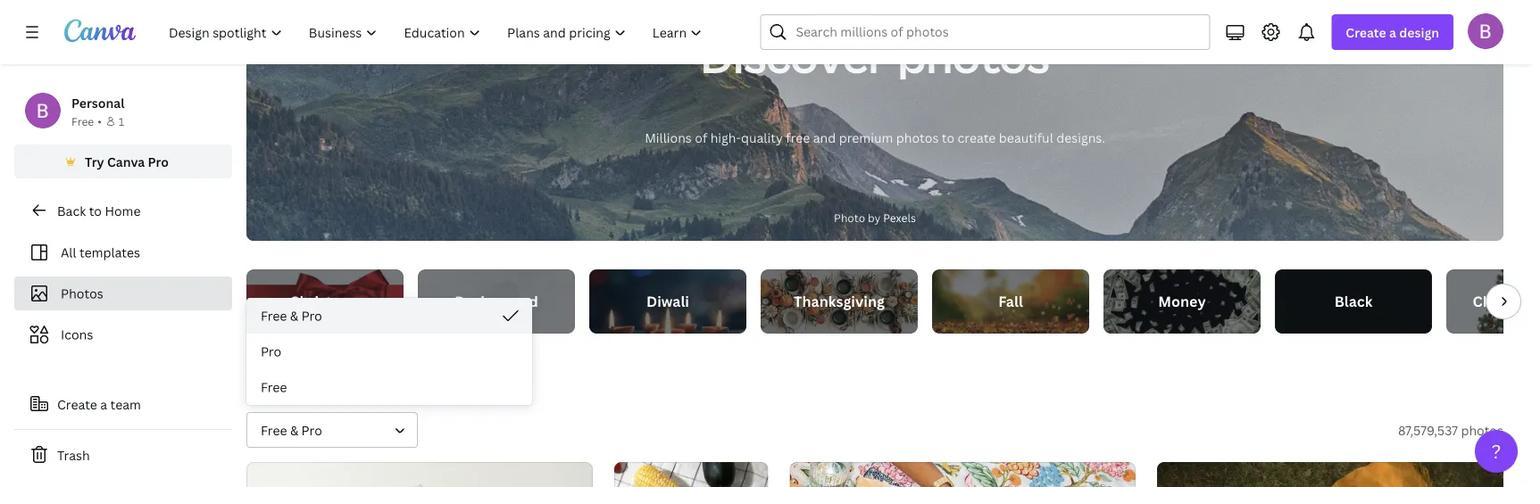 Task type: vqa. For each thing, say whether or not it's contained in the screenshot.
Trendy Travel Templates image
no



Task type: describe. For each thing, give the bounding box(es) containing it.
try canva pro button
[[14, 145, 232, 179]]

free left • at the left top
[[71, 114, 94, 129]]

free & pro button
[[246, 413, 418, 448]]

canva
[[107, 153, 145, 170]]

? button
[[1475, 430, 1518, 473]]

trending
[[246, 362, 339, 391]]

photo by pexels
[[834, 210, 916, 225]]

women protesting together image
[[246, 463, 593, 488]]

black link
[[1275, 270, 1433, 334]]

assortment of fruits and vegetables image
[[614, 463, 768, 488]]

create for create a design
[[1346, 24, 1387, 41]]

free & pro inside dropdown button
[[261, 422, 322, 439]]

Search search field
[[796, 15, 1199, 49]]

free button
[[246, 370, 532, 405]]

free & pro inside button
[[261, 307, 322, 324]]

design
[[1400, 24, 1440, 41]]

& inside free & pro dropdown button
[[290, 422, 298, 439]]

and
[[813, 129, 836, 146]]

pro button
[[246, 334, 532, 370]]

all templates
[[61, 244, 140, 261]]

free & pro button
[[246, 298, 532, 334]]

free up free & pro dropdown button
[[261, 379, 287, 396]]

•
[[98, 114, 102, 129]]

pro inside "option"
[[302, 307, 322, 324]]

back to home
[[57, 202, 141, 219]]

trash link
[[14, 438, 232, 473]]

christma link
[[1447, 270, 1533, 334]]

0 vertical spatial to
[[942, 129, 955, 146]]

photos for discover photos
[[898, 27, 1050, 85]]

photos for 87,579,537 photos
[[1461, 422, 1504, 439]]

discover
[[701, 27, 889, 85]]

create for create a team
[[57, 396, 97, 413]]

beautiful
[[999, 129, 1054, 146]]

create a design button
[[1332, 14, 1454, 50]]

free
[[786, 129, 810, 146]]

pro inside dropdown button
[[302, 422, 322, 439]]

money link
[[1104, 270, 1261, 334]]

top level navigation element
[[157, 14, 718, 50]]

photo
[[834, 210, 865, 225]]

1 vertical spatial to
[[89, 202, 102, 219]]

back to home link
[[14, 193, 232, 229]]

& inside free & pro button
[[290, 307, 298, 324]]

free •
[[71, 114, 102, 129]]

icons
[[61, 326, 93, 343]]

87,579,537 photos
[[1399, 422, 1504, 439]]



Task type: locate. For each thing, give the bounding box(es) containing it.
personal
[[71, 94, 125, 111]]

0 horizontal spatial to
[[89, 202, 102, 219]]

1 vertical spatial a
[[100, 396, 107, 413]]

0 horizontal spatial a
[[100, 396, 107, 413]]

photos right the premium
[[896, 129, 939, 146]]

?
[[1492, 439, 1502, 464]]

0 vertical spatial &
[[290, 307, 298, 324]]

thanksgiving link
[[761, 270, 918, 334]]

a for design
[[1390, 24, 1397, 41]]

pro inside 'button'
[[148, 153, 169, 170]]

1 free & pro from the top
[[261, 307, 322, 324]]

free down trending
[[261, 422, 287, 439]]

1 vertical spatial free & pro
[[261, 422, 322, 439]]

list box containing free & pro
[[246, 298, 532, 405]]

trending photos
[[246, 362, 419, 391]]

team
[[110, 396, 141, 413]]

1 horizontal spatial to
[[942, 129, 955, 146]]

a left team at the left bottom of page
[[100, 396, 107, 413]]

create inside dropdown button
[[1346, 24, 1387, 41]]

templates
[[79, 244, 140, 261]]

by
[[868, 210, 881, 225]]

create a team
[[57, 396, 141, 413]]

free
[[71, 114, 94, 129], [261, 307, 287, 324], [261, 379, 287, 396], [261, 422, 287, 439]]

2 free & pro from the top
[[261, 422, 322, 439]]

create left design at the top of page
[[1346, 24, 1387, 41]]

pro
[[148, 153, 169, 170], [302, 307, 322, 324], [261, 343, 282, 360], [302, 422, 322, 439]]

create a team button
[[14, 387, 232, 422]]

0 horizontal spatial create
[[57, 396, 97, 413]]

all
[[61, 244, 76, 261]]

trash
[[57, 447, 90, 464]]

back
[[57, 202, 86, 219]]

list box
[[246, 298, 532, 405]]

& up trending
[[290, 307, 298, 324]]

background link
[[418, 270, 575, 334]]

photos
[[898, 27, 1050, 85], [896, 129, 939, 146], [343, 362, 419, 391], [1461, 422, 1504, 439]]

of
[[695, 129, 708, 146]]

free & pro option
[[246, 298, 532, 334]]

all templates link
[[25, 236, 221, 270]]

high-
[[711, 129, 741, 146]]

money
[[1159, 292, 1206, 311]]

home
[[105, 202, 141, 219]]

to left create
[[942, 129, 955, 146]]

create a design
[[1346, 24, 1440, 41]]

pexels
[[884, 210, 916, 225]]

None search field
[[760, 14, 1210, 50]]

create
[[958, 129, 996, 146]]

free inside "option"
[[261, 307, 287, 324]]

1
[[119, 114, 124, 129]]

1 horizontal spatial a
[[1390, 24, 1397, 41]]

black
[[1335, 292, 1373, 311]]

create
[[1346, 24, 1387, 41], [57, 396, 97, 413]]

free inside dropdown button
[[261, 422, 287, 439]]

icons link
[[25, 318, 221, 352]]

0 vertical spatial free & pro
[[261, 307, 322, 324]]

photos
[[61, 285, 103, 302]]

quality
[[741, 129, 783, 146]]

millions
[[645, 129, 692, 146]]

designs.
[[1057, 129, 1106, 146]]

1 vertical spatial create
[[57, 396, 97, 413]]

christma
[[1473, 292, 1533, 311]]

free & pro up trending
[[261, 307, 322, 324]]

bob builder image
[[1468, 13, 1504, 49]]

1 & from the top
[[290, 307, 298, 324]]

free left christmas
[[261, 307, 287, 324]]

to right back
[[89, 202, 102, 219]]

fall link
[[932, 270, 1090, 334]]

parks and loving sisters laying on blanket at a park image
[[1158, 463, 1504, 488]]

try canva pro
[[85, 153, 169, 170]]

a
[[1390, 24, 1397, 41], [100, 396, 107, 413]]

a inside create a team button
[[100, 396, 107, 413]]

millions of high-quality free and premium photos to create beautiful designs.
[[645, 129, 1106, 146]]

christmas link
[[246, 270, 404, 334]]

a for team
[[100, 396, 107, 413]]

1 horizontal spatial create
[[1346, 24, 1387, 41]]

2 & from the top
[[290, 422, 298, 439]]

create inside button
[[57, 396, 97, 413]]

premium
[[839, 129, 893, 146]]

fall
[[999, 292, 1023, 311]]

thanksgiving
[[794, 292, 885, 311]]

diwali link
[[589, 270, 747, 334]]

a left design at the top of page
[[1390, 24, 1397, 41]]

create left team at the left bottom of page
[[57, 396, 97, 413]]

discover photos
[[701, 27, 1050, 85]]

diwali
[[647, 292, 689, 311]]

christmas
[[290, 292, 360, 311]]

photos for trending photos
[[343, 362, 419, 391]]

try
[[85, 153, 104, 170]]

a inside create a design dropdown button
[[1390, 24, 1397, 41]]

free & pro
[[261, 307, 322, 324], [261, 422, 322, 439]]

1 vertical spatial &
[[290, 422, 298, 439]]

background
[[455, 292, 538, 311]]

&
[[290, 307, 298, 324], [290, 422, 298, 439]]

0 vertical spatial a
[[1390, 24, 1397, 41]]

& down trending
[[290, 422, 298, 439]]

87,579,537
[[1399, 422, 1458, 439]]

to
[[942, 129, 955, 146], [89, 202, 102, 219]]

photos up create
[[898, 27, 1050, 85]]

free & pro down trending
[[261, 422, 322, 439]]

photos right the 87,579,537
[[1461, 422, 1504, 439]]

0 vertical spatial create
[[1346, 24, 1387, 41]]

photos down free & pro button
[[343, 362, 419, 391]]



